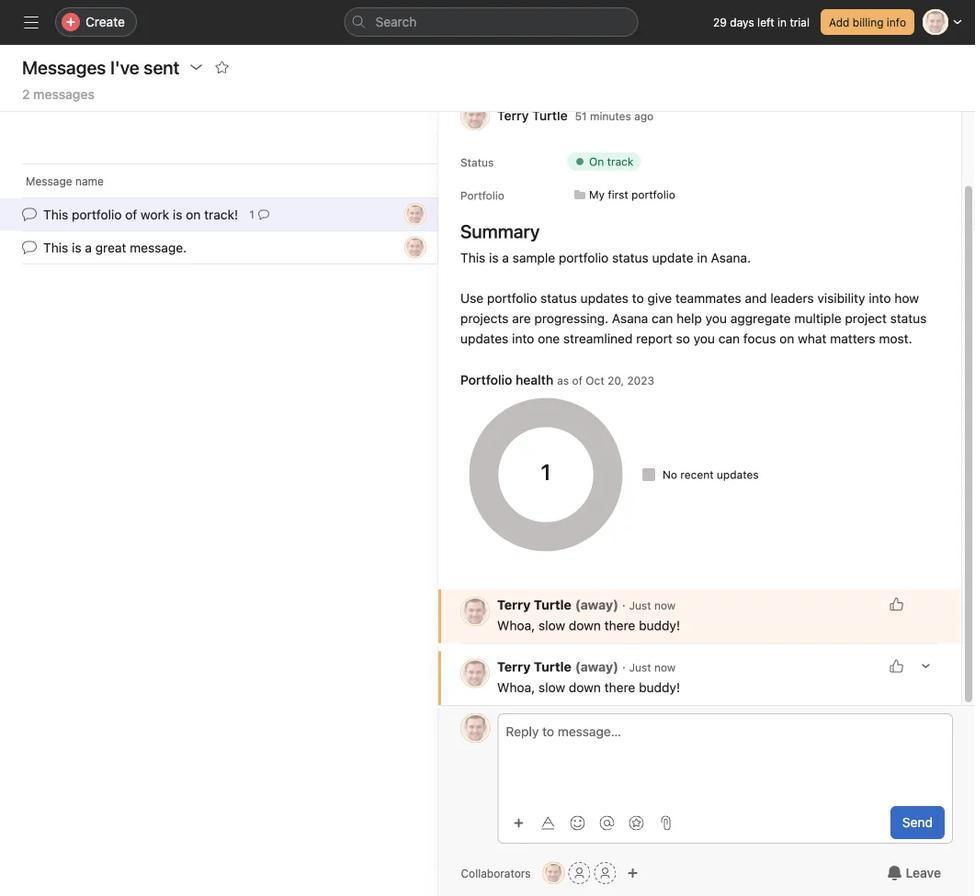 Task type: locate. For each thing, give the bounding box(es) containing it.
1 buddy! from the top
[[639, 618, 681, 634]]

0 vertical spatial status
[[612, 250, 649, 266]]

1 horizontal spatial a
[[503, 250, 509, 266]]

2 terry from the top
[[498, 598, 531, 613]]

portfolio inside the use portfolio status updates to give teammates and leaders visibility into how projects are progressing. asana can help you aggregate multiple project status updates into one streamlined report so you can focus on what matters most.
[[487, 291, 537, 306]]

updates down projects
[[461, 331, 509, 346]]

terry
[[498, 108, 529, 123], [498, 598, 531, 613], [498, 660, 531, 675]]

portfolio
[[461, 189, 505, 202]]

is inside cell
[[72, 240, 81, 255]]

this left great
[[43, 240, 68, 255]]

is right work
[[173, 207, 182, 222]]

2 vertical spatial turtle
[[534, 660, 572, 675]]

0 horizontal spatial of
[[125, 207, 137, 222]]

conversation name for this portfolio of work is on track! cell
[[0, 198, 438, 232]]

buddy! for 0 likes. click to like this task icon
[[639, 618, 681, 634]]

2 horizontal spatial is
[[489, 250, 499, 266]]

asana.
[[711, 250, 751, 266]]

there for 0 likes. click to like this task icon
[[605, 618, 636, 634]]

2 vertical spatial status
[[891, 311, 927, 326]]

1 whoa, slow down there buddy! from the top
[[498, 618, 681, 634]]

0 vertical spatial whoa,
[[498, 618, 535, 634]]

2 · from the top
[[622, 660, 626, 675]]

on inside the use portfolio status updates to give teammates and leaders visibility into how projects are progressing. asana can help you aggregate multiple project status updates into one streamlined report so you can focus on what matters most.
[[780, 331, 795, 346]]

3 terry from the top
[[498, 660, 531, 675]]

this inside cell
[[43, 207, 68, 222]]

2 (away) from the top
[[576, 660, 619, 675]]

1 now from the top
[[655, 600, 676, 613]]

this is a sample portfolio status update in asana.
[[461, 250, 751, 266]]

help
[[677, 311, 702, 326]]

1 vertical spatial slow
[[539, 681, 566, 696]]

0 vertical spatial into
[[869, 291, 891, 306]]

messages i've sent
[[22, 56, 180, 78]]

terry turtle (away) · just now for 0 likes. click to like this task image
[[498, 660, 676, 675]]

terry for 0 likes. click to like this task image
[[498, 660, 531, 675]]

this
[[43, 207, 68, 222], [43, 240, 68, 255], [461, 250, 486, 266]]

give
[[648, 291, 672, 306]]

turtle
[[533, 108, 568, 123], [534, 598, 572, 613], [534, 660, 572, 675]]

so
[[676, 331, 690, 346]]

2 messages
[[22, 87, 95, 102]]

add
[[829, 16, 850, 28]]

0 vertical spatial (away)
[[576, 598, 619, 613]]

1 vertical spatial can
[[719, 331, 740, 346]]

1 vertical spatial in
[[697, 250, 708, 266]]

2
[[22, 87, 30, 102]]

actions image
[[189, 60, 204, 74]]

2 down from the top
[[569, 681, 601, 696]]

a for sample
[[503, 250, 509, 266]]

whoa, slow down there buddy!
[[498, 618, 681, 634], [498, 681, 681, 696]]

on left track!
[[186, 207, 201, 222]]

terry turtle link
[[498, 108, 568, 123], [498, 598, 572, 613], [498, 660, 572, 675]]

1 vertical spatial whoa, slow down there buddy!
[[498, 681, 681, 696]]

slow for 0 likes. click to like this task icon
[[539, 618, 566, 634]]

1 vertical spatial buddy!
[[639, 681, 681, 696]]

this inside cell
[[43, 240, 68, 255]]

is
[[173, 207, 182, 222], [72, 240, 81, 255], [489, 250, 499, 266]]

buddy! for 0 likes. click to like this task image
[[639, 681, 681, 696]]

down
[[569, 618, 601, 634], [569, 681, 601, 696]]

on inside cell
[[186, 207, 201, 222]]

0 vertical spatial now
[[655, 600, 676, 613]]

status down how
[[891, 311, 927, 326]]

expand sidebar image
[[24, 15, 39, 29]]

search
[[375, 14, 417, 29]]

1 vertical spatial (away)
[[576, 660, 619, 675]]

tt inside conversation name for this portfolio of work is on track! cell
[[408, 208, 422, 221]]

tree grid
[[0, 198, 946, 265]]

0 vertical spatial on
[[186, 207, 201, 222]]

use portfolio status updates to give teammates and leaders visibility into how projects are progressing. asana can help you aggregate multiple project status updates into one streamlined report so you can focus on what matters most.
[[461, 291, 931, 346]]

0 vertical spatial buddy!
[[639, 618, 681, 634]]

1 vertical spatial now
[[655, 662, 676, 675]]

1 vertical spatial whoa,
[[498, 681, 535, 696]]

1 vertical spatial terry turtle link
[[498, 598, 572, 613]]

0 horizontal spatial is
[[72, 240, 81, 255]]

this down summary
[[461, 250, 486, 266]]

a
[[85, 240, 92, 255], [503, 250, 509, 266]]

(away) for 0 likes. click to like this task image
[[576, 660, 619, 675]]

just for 0 likes. click to like this task icon
[[630, 600, 652, 613]]

1 (away) from the top
[[576, 598, 619, 613]]

0 vertical spatial of
[[125, 207, 137, 222]]

0 horizontal spatial status
[[541, 291, 577, 306]]

1 horizontal spatial into
[[869, 291, 891, 306]]

2 horizontal spatial updates
[[717, 469, 759, 482]]

1 · from the top
[[622, 598, 626, 613]]

0 vertical spatial there
[[605, 618, 636, 634]]

1 vertical spatial turtle
[[534, 598, 572, 613]]

to
[[632, 291, 644, 306]]

a inside cell
[[85, 240, 92, 255]]

1 vertical spatial of
[[572, 374, 583, 387]]

1 vertical spatial on
[[780, 331, 795, 346]]

1 vertical spatial ·
[[622, 660, 626, 675]]

0 vertical spatial in
[[778, 16, 787, 28]]

2 now from the top
[[655, 662, 676, 675]]

this is a great message.
[[43, 240, 187, 255]]

updates up asana
[[581, 291, 629, 306]]

0 vertical spatial down
[[569, 618, 601, 634]]

status up to
[[612, 250, 649, 266]]

0 vertical spatial just
[[630, 600, 652, 613]]

1 whoa, from the top
[[498, 618, 535, 634]]

turtle for 0 likes. click to like this task image
[[534, 660, 572, 675]]

of left work
[[125, 207, 137, 222]]

2 terry turtle (away) · just now from the top
[[498, 660, 676, 675]]

1 vertical spatial terry
[[498, 598, 531, 613]]

slow
[[539, 618, 566, 634], [539, 681, 566, 696]]

of right as
[[572, 374, 583, 387]]

progressing.
[[535, 311, 609, 326]]

emoji image
[[570, 817, 585, 831]]

1 terry from the top
[[498, 108, 529, 123]]

terry turtle 51 minutes ago
[[498, 108, 654, 123]]

is down summary
[[489, 250, 499, 266]]

0 horizontal spatial into
[[512, 331, 535, 346]]

just for 0 likes. click to like this task image
[[630, 662, 652, 675]]

whoa, for 0 likes. click to like this task icon
[[498, 618, 535, 634]]

is left great
[[72, 240, 81, 255]]

1 terry turtle link from the top
[[498, 108, 568, 123]]

just
[[630, 600, 652, 613], [630, 662, 652, 675]]

1 vertical spatial updates
[[461, 331, 509, 346]]

0 vertical spatial slow
[[539, 618, 566, 634]]

0 horizontal spatial a
[[85, 240, 92, 255]]

on left what
[[780, 331, 795, 346]]

portfolio
[[632, 188, 676, 201], [72, 207, 122, 222], [559, 250, 609, 266], [487, 291, 537, 306]]

matters
[[830, 331, 876, 346]]

1 horizontal spatial on
[[780, 331, 795, 346]]

2 buddy! from the top
[[639, 681, 681, 696]]

0 horizontal spatial can
[[652, 311, 673, 326]]

this is a great message. row
[[0, 231, 946, 265]]

asana
[[612, 311, 649, 326]]

0 vertical spatial turtle
[[533, 108, 568, 123]]

into down are
[[512, 331, 535, 346]]

this portfolio of work is on track!
[[43, 207, 238, 222]]

no recent updates
[[663, 469, 759, 482]]

portfolio up are
[[487, 291, 537, 306]]

2 vertical spatial terry turtle link
[[498, 660, 572, 675]]

(away)
[[576, 598, 619, 613], [576, 660, 619, 675]]

2 vertical spatial terry
[[498, 660, 531, 675]]

1 horizontal spatial in
[[778, 16, 787, 28]]

into
[[869, 291, 891, 306], [512, 331, 535, 346]]

(away) for 0 likes. click to like this task icon
[[576, 598, 619, 613]]

2 terry turtle link from the top
[[498, 598, 572, 613]]

0 vertical spatial terry turtle link
[[498, 108, 568, 123]]

2 slow from the top
[[539, 681, 566, 696]]

column header
[[438, 164, 659, 198]]

sample
[[513, 250, 556, 266]]

0 vertical spatial terry turtle (away) · just now
[[498, 598, 676, 613]]

0 horizontal spatial on
[[186, 207, 201, 222]]

on
[[186, 207, 201, 222], [780, 331, 795, 346]]

3 terry turtle link from the top
[[498, 660, 572, 675]]

of for oct
[[572, 374, 583, 387]]

one
[[538, 331, 560, 346]]

there for 0 likes. click to like this task image
[[605, 681, 636, 696]]

tt
[[469, 109, 483, 122], [408, 208, 422, 221], [408, 241, 422, 254], [469, 606, 483, 618], [469, 668, 483, 681], [469, 722, 483, 735], [547, 868, 561, 880]]

1 just from the top
[[630, 600, 652, 613]]

status up progressing.
[[541, 291, 577, 306]]

you
[[706, 311, 727, 326], [694, 331, 715, 346]]

2 just from the top
[[630, 662, 652, 675]]

·
[[622, 598, 626, 613], [622, 660, 626, 675]]

a down summary
[[503, 250, 509, 266]]

1 vertical spatial you
[[694, 331, 715, 346]]

1 down from the top
[[569, 618, 601, 634]]

1 horizontal spatial can
[[719, 331, 740, 346]]

down for 0 likes. click to like this task icon
[[569, 618, 601, 634]]

report
[[637, 331, 673, 346]]

message name row
[[0, 164, 946, 198]]

track!
[[204, 207, 238, 222]]

of inside cell
[[125, 207, 137, 222]]

0 vertical spatial ·
[[622, 598, 626, 613]]

1 vertical spatial there
[[605, 681, 636, 696]]

my first portfolio link
[[567, 186, 683, 204]]

can down the give
[[652, 311, 673, 326]]

1 terry turtle (away) · just now from the top
[[498, 598, 676, 613]]

2 whoa, slow down there buddy! from the top
[[498, 681, 681, 696]]

formatting image
[[541, 817, 555, 831]]

portfolio down "name"
[[72, 207, 122, 222]]

on
[[589, 155, 604, 168]]

this portfolio of work is on track! row
[[0, 198, 946, 232]]

send button
[[890, 807, 945, 840]]

1 slow from the top
[[539, 618, 566, 634]]

this down message
[[43, 207, 68, 222]]

a left great
[[85, 240, 92, 255]]

great
[[95, 240, 126, 255]]

in left asana. at the top right of page
[[697, 250, 708, 266]]

1 vertical spatial down
[[569, 681, 601, 696]]

1 there from the top
[[605, 618, 636, 634]]

now for 0 likes. click to like this task image
[[655, 662, 676, 675]]

in
[[778, 16, 787, 28], [697, 250, 708, 266]]

down for 0 likes. click to like this task image
[[569, 681, 601, 696]]

tt button
[[461, 597, 490, 627], [461, 659, 490, 689], [461, 714, 490, 743], [543, 863, 565, 885]]

on track
[[589, 155, 634, 168]]

of inside "portfolio health as of oct 20, 2023"
[[572, 374, 583, 387]]

0 vertical spatial whoa, slow down there buddy!
[[498, 618, 681, 634]]

1 horizontal spatial of
[[572, 374, 583, 387]]

in right left
[[778, 16, 787, 28]]

2 whoa, from the top
[[498, 681, 535, 696]]

can left 'focus'
[[719, 331, 740, 346]]

tree grid containing this portfolio of work is on track!
[[0, 198, 946, 265]]

of for work
[[125, 207, 137, 222]]

2 there from the top
[[605, 681, 636, 696]]

1 vertical spatial just
[[630, 662, 652, 675]]

now
[[655, 600, 676, 613], [655, 662, 676, 675]]

row
[[22, 197, 438, 199]]

there
[[605, 618, 636, 634], [605, 681, 636, 696]]

buddy!
[[639, 618, 681, 634], [639, 681, 681, 696]]

use
[[461, 291, 484, 306]]

how
[[895, 291, 919, 306]]

track
[[608, 155, 634, 168]]

1 horizontal spatial updates
[[581, 291, 629, 306]]

terry turtle link for 0 likes. click to like this task icon
[[498, 598, 572, 613]]

ago
[[635, 110, 654, 122]]

updates
[[581, 291, 629, 306], [461, 331, 509, 346], [717, 469, 759, 482]]

into up project
[[869, 291, 891, 306]]

terry turtle link for 0 likes. click to like this task image
[[498, 660, 572, 675]]

aggregate
[[731, 311, 791, 326]]

0 vertical spatial terry
[[498, 108, 529, 123]]

1 vertical spatial terry turtle (away) · just now
[[498, 660, 676, 675]]

updates right recent
[[717, 469, 759, 482]]

0 vertical spatial you
[[706, 311, 727, 326]]

add or remove collaborators image
[[627, 868, 638, 879]]

insert an object image
[[513, 818, 524, 829]]

you right so
[[694, 331, 715, 346]]

0 likes. click to like this task image
[[890, 597, 904, 612]]

terry turtle (away) · just now
[[498, 598, 676, 613], [498, 660, 676, 675]]

0 vertical spatial updates
[[581, 291, 629, 306]]

turtle for 0 likes. click to like this task icon
[[534, 598, 572, 613]]

51
[[575, 110, 587, 122]]

you down the teammates
[[706, 311, 727, 326]]

toolbar
[[506, 810, 679, 837]]

tt inside conversation name for this is a great message. cell
[[408, 241, 422, 254]]

0 vertical spatial can
[[652, 311, 673, 326]]

1 horizontal spatial is
[[173, 207, 182, 222]]



Task type: vqa. For each thing, say whether or not it's contained in the screenshot.
into to the top
yes



Task type: describe. For each thing, give the bounding box(es) containing it.
trial
[[790, 16, 810, 28]]

0 likes. click to like this task image
[[890, 659, 904, 674]]

attach a file or paste an image image
[[658, 817, 673, 831]]

my
[[589, 188, 605, 201]]

project
[[845, 311, 887, 326]]

focus
[[744, 331, 776, 346]]

add billing info button
[[821, 9, 914, 35]]

0 horizontal spatial in
[[697, 250, 708, 266]]

update
[[653, 250, 694, 266]]

portfolio inside cell
[[72, 207, 122, 222]]

minutes
[[590, 110, 632, 122]]

now for 0 likes. click to like this task icon
[[655, 600, 676, 613]]

a for great
[[85, 240, 92, 255]]

info
[[887, 16, 906, 28]]

as
[[558, 374, 569, 387]]

20,
[[608, 374, 624, 387]]

whoa, slow down there buddy! for 0 likes. click to like this task icon
[[498, 618, 681, 634]]

this for this is a sample portfolio status update in asana.
[[461, 250, 486, 266]]

create
[[85, 14, 125, 29]]

teammates
[[676, 291, 742, 306]]

portfolio health
[[461, 373, 554, 388]]

most.
[[879, 331, 913, 346]]

29
[[713, 16, 727, 28]]

multiple
[[795, 311, 842, 326]]

is for this is a great message.
[[72, 240, 81, 255]]

1
[[249, 208, 254, 221]]

at mention image
[[600, 817, 614, 831]]

show options image
[[921, 599, 932, 610]]

projects
[[461, 311, 509, 326]]

1 horizontal spatial status
[[612, 250, 649, 266]]

visibility
[[818, 291, 866, 306]]

and
[[745, 291, 767, 306]]

2023
[[628, 374, 655, 387]]

add billing info
[[829, 16, 906, 28]]

search list box
[[344, 7, 638, 37]]

i've sent
[[110, 56, 180, 78]]

is for this is a sample portfolio status update in asana.
[[489, 250, 499, 266]]

portfolio health as of oct 20, 2023
[[461, 373, 655, 388]]

1 vertical spatial into
[[512, 331, 535, 346]]

whoa, slow down there buddy! for 0 likes. click to like this task image
[[498, 681, 681, 696]]

whoa, for 0 likes. click to like this task image
[[498, 681, 535, 696]]

are
[[513, 311, 531, 326]]

messages
[[22, 56, 106, 78]]

portfolio right first
[[632, 188, 676, 201]]

· for 0 likes. click to like this task image
[[622, 660, 626, 675]]

2 vertical spatial updates
[[717, 469, 759, 482]]

create button
[[55, 7, 137, 37]]

slow for 0 likes. click to like this task image
[[539, 681, 566, 696]]

leave button
[[875, 857, 953, 891]]

summary
[[461, 221, 540, 242]]

streamlined
[[564, 331, 633, 346]]

left
[[757, 16, 774, 28]]

my first portfolio
[[589, 188, 676, 201]]

name
[[75, 175, 104, 187]]

1 vertical spatial status
[[541, 291, 577, 306]]

recent
[[681, 469, 714, 482]]

add to starred image
[[215, 60, 229, 74]]

terry turtle (away) · just now for 0 likes. click to like this task icon
[[498, 598, 676, 613]]

no
[[663, 469, 678, 482]]

billing
[[853, 16, 884, 28]]

2 horizontal spatial status
[[891, 311, 927, 326]]

terry for 0 likes. click to like this task icon
[[498, 598, 531, 613]]

message
[[26, 175, 72, 187]]

· for 0 likes. click to like this task icon
[[622, 598, 626, 613]]

leave
[[906, 866, 941, 881]]

conversation name for this is a great message. cell
[[0, 231, 438, 265]]

show options image
[[921, 661, 932, 672]]

send
[[902, 816, 933, 831]]

leaders
[[771, 291, 814, 306]]

first
[[608, 188, 629, 201]]

messages
[[33, 87, 95, 102]]

work
[[141, 207, 169, 222]]

what
[[798, 331, 827, 346]]

2 messages button
[[22, 87, 95, 111]]

message.
[[130, 240, 187, 255]]

portfolio right sample
[[559, 250, 609, 266]]

this for this portfolio of work is on track!
[[43, 207, 68, 222]]

29 days left in trial
[[713, 16, 810, 28]]

is inside cell
[[173, 207, 182, 222]]

this for this is a great message.
[[43, 240, 68, 255]]

oct
[[586, 374, 605, 387]]

search button
[[344, 7, 638, 37]]

status
[[461, 156, 494, 169]]

0 horizontal spatial updates
[[461, 331, 509, 346]]

appreciations image
[[629, 817, 644, 831]]

days
[[730, 16, 754, 28]]

collaborators
[[461, 868, 531, 880]]

1 button
[[246, 205, 273, 224]]

message name
[[26, 175, 104, 187]]



